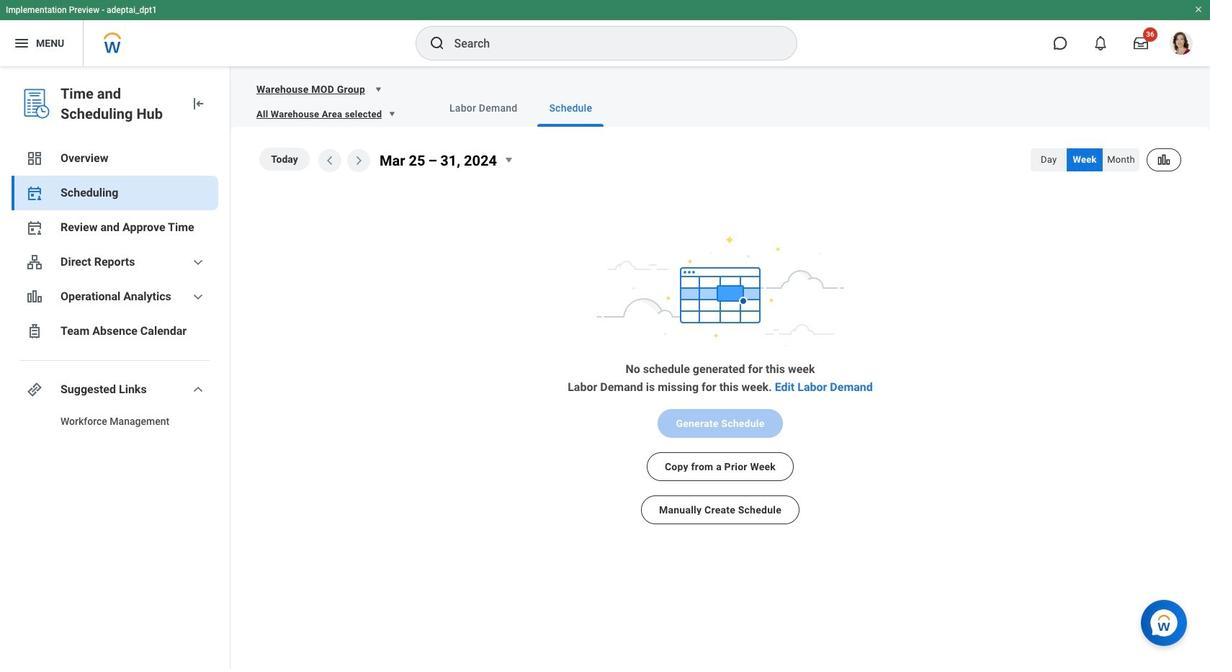 Task type: locate. For each thing, give the bounding box(es) containing it.
2 chevron down small image from the top
[[189, 288, 207, 305]]

Search Workday  search field
[[454, 27, 767, 59]]

calendar user solid image
[[26, 219, 43, 236]]

dashboard image
[[26, 150, 43, 167]]

banner
[[0, 0, 1210, 66]]

profile logan mcneil image
[[1170, 32, 1193, 58]]

tab list
[[409, 89, 1193, 127]]

1 vertical spatial chevron down small image
[[189, 288, 207, 305]]

inbox large image
[[1134, 36, 1148, 50]]

chart image
[[26, 288, 43, 305]]

chevron down small image
[[189, 254, 207, 271], [189, 288, 207, 305]]

chevron down small image for "view team" icon
[[189, 254, 207, 271]]

calendar user solid image
[[26, 184, 43, 202]]

chart image
[[1157, 153, 1171, 167]]

caret down small image
[[371, 82, 385, 97], [385, 107, 399, 121]]

justify image
[[13, 35, 30, 52]]

1 chevron down small image from the top
[[189, 254, 207, 271]]

tab panel
[[231, 127, 1210, 549]]

close environment banner image
[[1194, 5, 1203, 14]]

chevron left small image
[[321, 152, 339, 169]]

chevron down small image
[[189, 381, 207, 398]]

0 vertical spatial chevron down small image
[[189, 254, 207, 271]]



Task type: describe. For each thing, give the bounding box(es) containing it.
0 vertical spatial caret down small image
[[371, 82, 385, 97]]

1 vertical spatial caret down small image
[[385, 107, 399, 121]]

view team image
[[26, 254, 43, 271]]

transformation import image
[[189, 95, 207, 112]]

link image
[[26, 381, 43, 398]]

search image
[[428, 35, 446, 52]]

time and scheduling hub element
[[61, 84, 178, 124]]

chevron right small image
[[350, 152, 367, 169]]

navigation pane region
[[0, 66, 231, 669]]

chevron down small image for chart icon
[[189, 288, 207, 305]]

caret down small image
[[500, 151, 517, 169]]

task timeoff image
[[26, 323, 43, 340]]

notifications large image
[[1094, 36, 1108, 50]]



Task type: vqa. For each thing, say whether or not it's contained in the screenshot.
right "Type"
no



